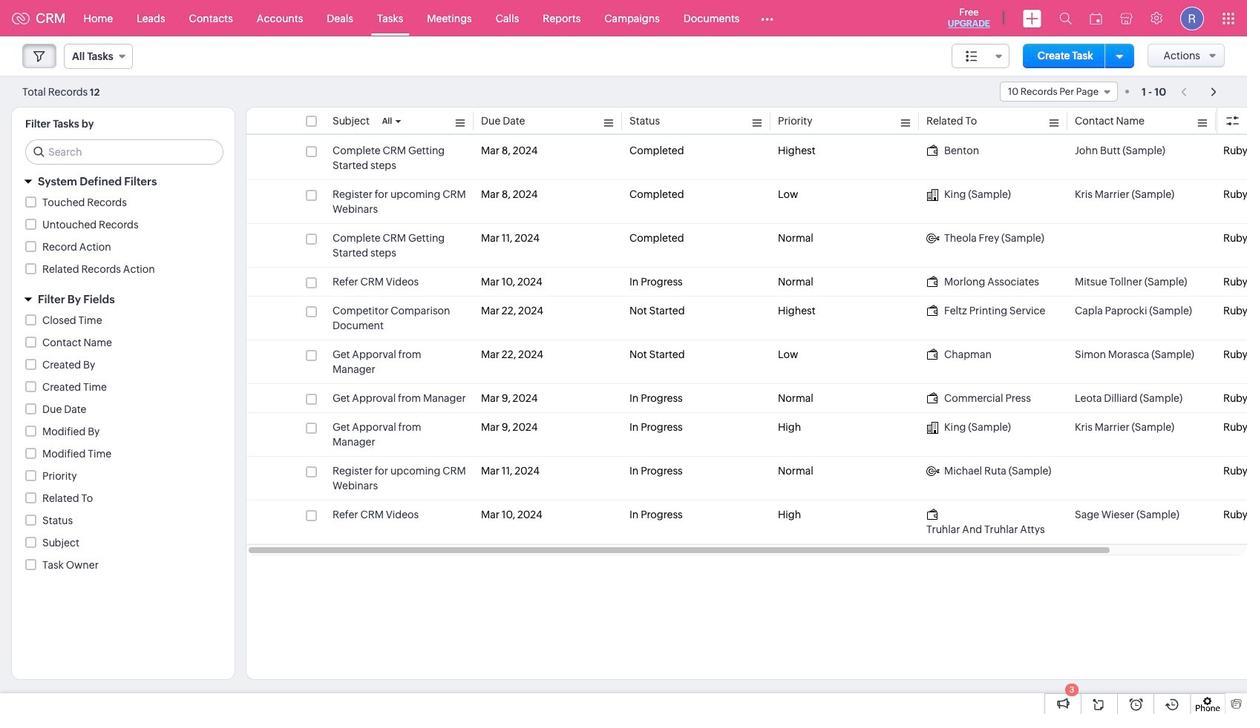 Task type: locate. For each thing, give the bounding box(es) containing it.
create menu element
[[1014, 0, 1050, 36]]

none field size
[[952, 44, 1009, 68]]

row group
[[246, 137, 1247, 545]]

calendar image
[[1090, 12, 1102, 24]]

None field
[[64, 44, 133, 69], [952, 44, 1009, 68], [1000, 82, 1118, 102], [64, 44, 133, 69], [1000, 82, 1118, 102]]

Search text field
[[26, 140, 223, 164]]



Task type: vqa. For each thing, say whether or not it's contained in the screenshot.
'attachments'
no



Task type: describe. For each thing, give the bounding box(es) containing it.
profile image
[[1180, 6, 1204, 30]]

size image
[[966, 50, 978, 63]]

logo image
[[12, 12, 30, 24]]

search element
[[1050, 0, 1081, 36]]

Other Modules field
[[752, 6, 783, 30]]

profile element
[[1171, 0, 1213, 36]]

search image
[[1059, 12, 1072, 24]]

create menu image
[[1023, 9, 1041, 27]]



